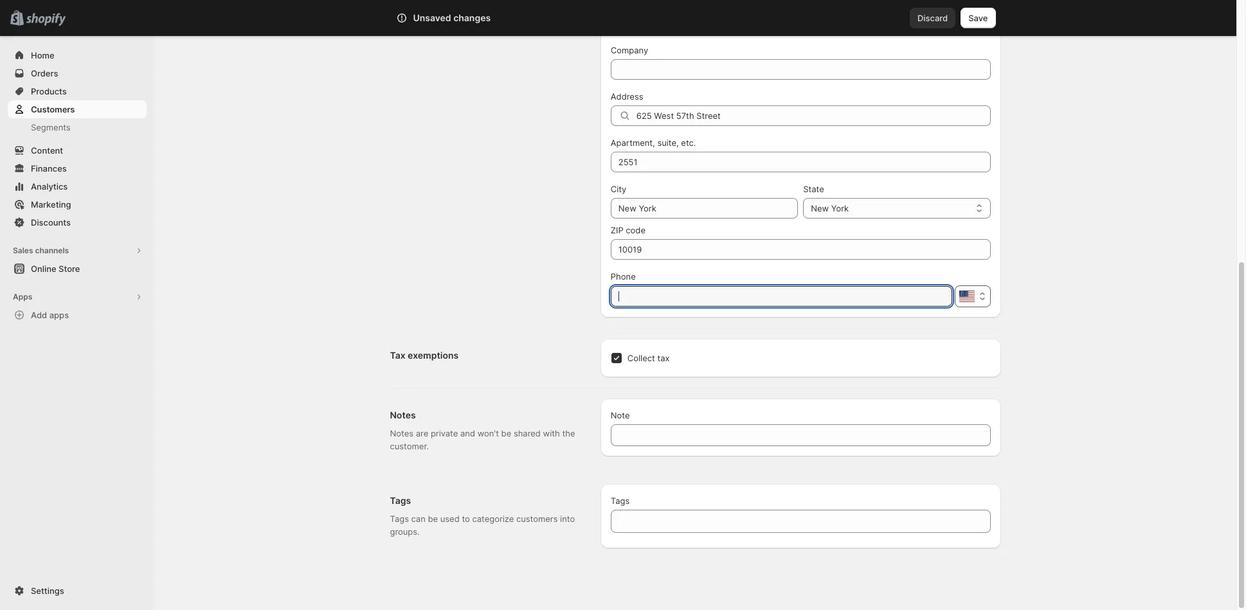 Task type: vqa. For each thing, say whether or not it's contained in the screenshot.
top trial
no



Task type: describe. For each thing, give the bounding box(es) containing it.
york
[[831, 203, 849, 213]]

code
[[626, 225, 646, 235]]

add apps button
[[8, 306, 147, 324]]

add
[[31, 310, 47, 320]]

Address text field
[[636, 105, 990, 126]]

phone
[[611, 271, 636, 282]]

note
[[611, 410, 630, 421]]

home
[[31, 50, 54, 60]]

tax exemptions
[[390, 350, 459, 361]]

and
[[460, 428, 475, 439]]

united states (+1) image
[[959, 291, 974, 302]]

analytics link
[[8, 177, 147, 195]]

suite,
[[657, 138, 679, 148]]

City text field
[[611, 198, 798, 219]]

products
[[31, 86, 67, 96]]

discard
[[918, 13, 948, 23]]

apps
[[49, 310, 69, 320]]

settings
[[31, 586, 64, 596]]

search
[[458, 13, 485, 23]]

address
[[611, 91, 643, 102]]

Note text field
[[611, 424, 990, 446]]

online store link
[[8, 260, 147, 278]]

used
[[440, 514, 460, 524]]

notes for notes are private and won't be shared with the customer.
[[390, 428, 413, 439]]

new york
[[811, 203, 849, 213]]

customers
[[31, 104, 75, 114]]

be inside notes are private and won't be shared with the customer.
[[501, 428, 511, 439]]

tags inside tags can be used to categorize customers into groups.
[[390, 514, 409, 524]]

etc.
[[681, 138, 696, 148]]

are
[[416, 428, 428, 439]]

city
[[611, 184, 626, 194]]

sales channels
[[13, 246, 69, 255]]

tax
[[390, 350, 405, 361]]

zip code
[[611, 225, 646, 235]]

customers link
[[8, 100, 147, 118]]

segments
[[31, 122, 71, 132]]

orders link
[[8, 64, 147, 82]]

collect tax
[[627, 353, 670, 363]]

discounts
[[31, 217, 71, 228]]

state
[[803, 184, 824, 194]]

Phone text field
[[611, 286, 952, 307]]

zip
[[611, 225, 623, 235]]

changes
[[453, 12, 491, 23]]

be inside tags can be used to categorize customers into groups.
[[428, 514, 438, 524]]

apartment, suite, etc.
[[611, 138, 696, 148]]

content link
[[8, 141, 147, 159]]

the
[[562, 428, 575, 439]]

shopify image
[[26, 13, 66, 26]]

online store
[[31, 264, 80, 274]]

finances link
[[8, 159, 147, 177]]

save
[[968, 13, 988, 23]]

marketing
[[31, 199, 71, 210]]

sales
[[13, 246, 33, 255]]

sales channels button
[[8, 242, 147, 260]]

Apartment, suite, etc. text field
[[611, 152, 990, 172]]

tax
[[657, 353, 670, 363]]

private
[[431, 428, 458, 439]]

shared
[[514, 428, 541, 439]]

ZIP code text field
[[611, 239, 990, 260]]

save button
[[961, 8, 996, 28]]

online store button
[[0, 260, 154, 278]]



Task type: locate. For each thing, give the bounding box(es) containing it.
search button
[[437, 8, 810, 28]]

1 horizontal spatial be
[[501, 428, 511, 439]]

segments link
[[8, 118, 147, 136]]

collect
[[627, 353, 655, 363]]

apps
[[13, 292, 32, 302]]

won't
[[477, 428, 499, 439]]

products link
[[8, 82, 147, 100]]

to
[[462, 514, 470, 524]]

0 vertical spatial be
[[501, 428, 511, 439]]

exemptions
[[408, 350, 459, 361]]

apps button
[[8, 288, 147, 306]]

settings link
[[8, 582, 147, 600]]

0 vertical spatial notes
[[390, 410, 416, 421]]

finances
[[31, 163, 67, 174]]

tags
[[390, 495, 411, 506], [611, 496, 630, 506], [390, 514, 409, 524]]

notes for notes
[[390, 410, 416, 421]]

discounts link
[[8, 213, 147, 231]]

customers
[[516, 514, 558, 524]]

2 notes from the top
[[390, 428, 413, 439]]

apartment,
[[611, 138, 655, 148]]

add apps
[[31, 310, 69, 320]]

be right can
[[428, 514, 438, 524]]

customer.
[[390, 441, 429, 451]]

can
[[411, 514, 426, 524]]

new
[[811, 203, 829, 213]]

1 notes from the top
[[390, 410, 416, 421]]

Tags field
[[618, 510, 983, 533]]

groups.
[[390, 527, 420, 537]]

content
[[31, 145, 63, 156]]

company
[[611, 45, 648, 55]]

home link
[[8, 46, 147, 64]]

analytics
[[31, 181, 68, 192]]

discard button
[[910, 8, 956, 28]]

Company text field
[[611, 59, 990, 80]]

marketing link
[[8, 195, 147, 213]]

unsaved
[[413, 12, 451, 23]]

notes
[[390, 410, 416, 421], [390, 428, 413, 439]]

1 vertical spatial be
[[428, 514, 438, 524]]

0 horizontal spatial be
[[428, 514, 438, 524]]

into
[[560, 514, 575, 524]]

orders
[[31, 68, 58, 78]]

with
[[543, 428, 560, 439]]

unsaved changes
[[413, 12, 491, 23]]

store
[[59, 264, 80, 274]]

be
[[501, 428, 511, 439], [428, 514, 438, 524]]

online
[[31, 264, 56, 274]]

notes are private and won't be shared with the customer.
[[390, 428, 575, 451]]

notes inside notes are private and won't be shared with the customer.
[[390, 428, 413, 439]]

categorize
[[472, 514, 514, 524]]

channels
[[35, 246, 69, 255]]

1 vertical spatial notes
[[390, 428, 413, 439]]

be right won't
[[501, 428, 511, 439]]

tags can be used to categorize customers into groups.
[[390, 514, 575, 537]]



